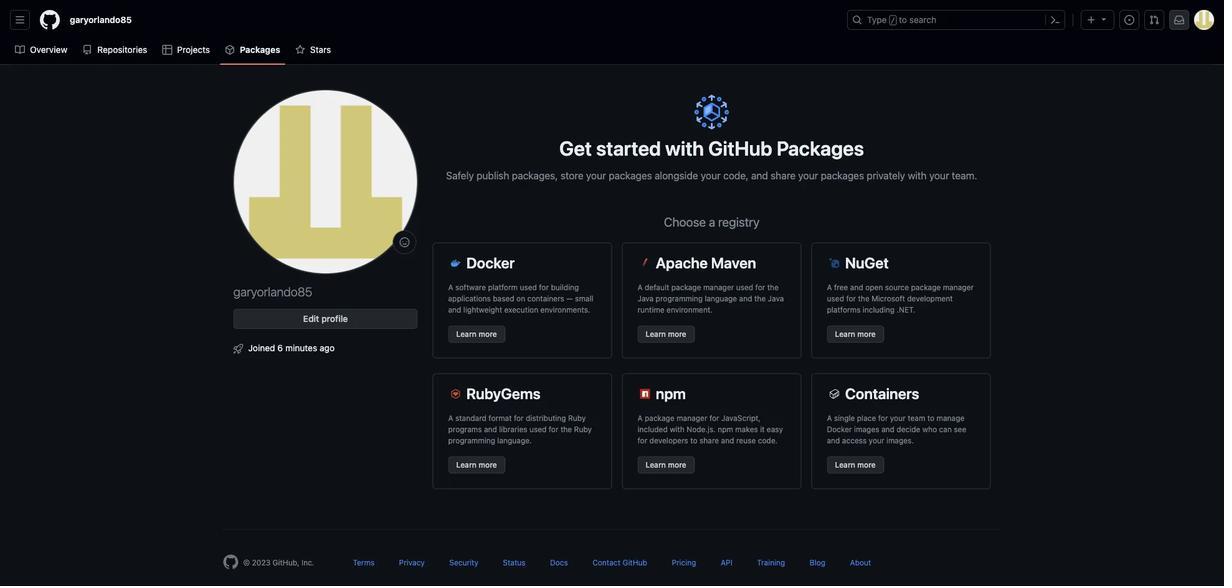 Task type: vqa. For each thing, say whether or not it's contained in the screenshot.


Task type: describe. For each thing, give the bounding box(es) containing it.
programming inside a default package manager used for the java programming language and the java runtime environment.
[[656, 294, 703, 303]]

get
[[559, 136, 592, 160]]

manage
[[937, 414, 965, 423]]

building
[[551, 283, 579, 292]]

for inside a single place for your team to manage docker images and decide who can see and access your images.
[[878, 414, 888, 423]]

default
[[645, 283, 669, 292]]

for up libraries
[[514, 414, 524, 423]]

development
[[907, 294, 953, 303]]

triangle down image
[[1099, 14, 1109, 24]]

format
[[489, 414, 512, 423]]

projects
[[177, 45, 210, 55]]

runtime
[[638, 306, 665, 314]]

footer containing © 2023 github, inc.
[[213, 529, 1011, 586]]

homepage image
[[223, 555, 238, 570]]

rocket image
[[233, 344, 243, 354]]

0 horizontal spatial npm
[[656, 385, 686, 402]]

command palette image
[[1050, 15, 1060, 25]]

a for npm
[[638, 414, 643, 423]]

privacy link
[[399, 559, 425, 567]]

publish
[[477, 169, 509, 181]]

learn more link for docker
[[448, 326, 505, 343]]

learn for containers
[[835, 461, 855, 469]]

started
[[596, 136, 661, 160]]

more for npm
[[668, 461, 686, 469]]

inc.
[[301, 559, 314, 567]]

execution
[[504, 306, 538, 314]]

more for rubygems
[[479, 461, 497, 469]]

a
[[709, 215, 715, 229]]

projects link
[[157, 40, 215, 59]]

learn for rubygems
[[456, 461, 477, 469]]

minutes
[[285, 343, 317, 353]]

learn for nuget
[[835, 330, 855, 339]]

status
[[503, 559, 526, 567]]

0 vertical spatial with
[[665, 136, 704, 160]]

security link
[[449, 559, 478, 567]]

can
[[939, 425, 952, 434]]

with inside a package manager for javascript, included with node.js. npm makes it easy for developers to share and reuse code.
[[670, 425, 685, 434]]

packages,
[[512, 169, 558, 181]]

contact github
[[593, 559, 647, 567]]

edit profile
[[303, 314, 348, 324]]

.net.
[[897, 306, 915, 314]]

used inside a default package manager used for the java programming language and the java runtime environment.
[[736, 283, 753, 292]]

learn more link for nuget
[[827, 326, 884, 343]]

safely
[[446, 169, 474, 181]]

used inside a standard format for distributing ruby programs and libraries used for the ruby programming language.
[[529, 425, 547, 434]]

share inside a package manager for javascript, included with node.js. npm makes it easy for developers to share and reuse code.
[[700, 436, 719, 445]]

more for containers
[[857, 461, 876, 469]]

alongside
[[655, 169, 698, 181]]

choose
[[664, 215, 706, 229]]

package inside a free and open source package manager used for the microsoft development platforms including .net.
[[911, 283, 941, 292]]

developers
[[650, 436, 688, 445]]

—
[[566, 294, 573, 303]]

to inside a single place for your team to manage docker images and decide who can see and access your images.
[[927, 414, 935, 423]]

single
[[834, 414, 855, 423]]

blog link
[[810, 559, 826, 567]]

place
[[857, 414, 876, 423]]

a for nuget
[[827, 283, 832, 292]]

a default package manager used for the java programming language and the java runtime environment.
[[638, 283, 784, 314]]

and inside a software platform used for building applications based on containers — small and lightweight execution environments.
[[448, 306, 461, 314]]

a free and open source package manager used for the microsoft development platforms including .net.
[[827, 283, 974, 314]]

learn more link for rubygems
[[448, 456, 505, 474]]

terms link
[[353, 559, 375, 567]]

package inside a default package manager used for the java programming language and the java runtime environment.
[[671, 283, 701, 292]]

1 java from the left
[[638, 294, 654, 303]]

terms
[[353, 559, 375, 567]]

1 packages from the left
[[609, 169, 652, 181]]

store
[[561, 169, 584, 181]]

about
[[850, 559, 871, 567]]

6
[[278, 343, 283, 353]]

ago
[[320, 343, 335, 353]]

and right code,
[[751, 169, 768, 181]]

programming inside a standard format for distributing ruby programs and libraries used for the ruby programming language.
[[448, 436, 495, 445]]

and inside a free and open source package manager used for the microsoft development platforms including .net.
[[850, 283, 863, 292]]

a for containers
[[827, 414, 832, 423]]

including
[[863, 306, 895, 314]]

safely publish packages, store your packages alongside your code, and share your packages privately with your team.
[[446, 169, 977, 181]]

and inside a standard format for distributing ruby programs and libraries used for the ruby programming language.
[[484, 425, 497, 434]]

programs
[[448, 425, 482, 434]]

to inside a package manager for javascript, included with node.js. npm makes it easy for developers to share and reuse code.
[[690, 436, 698, 445]]

issue opened image
[[1125, 15, 1135, 25]]

repositories
[[97, 45, 147, 55]]

search
[[910, 15, 937, 25]]

learn for docker
[[456, 330, 477, 339]]

nuget
[[845, 254, 889, 271]]

decide
[[897, 425, 920, 434]]

manager inside a free and open source package manager used for the microsoft development platforms including .net.
[[943, 283, 974, 292]]

manager inside a default package manager used for the java programming language and the java runtime environment.
[[703, 283, 734, 292]]

a package manager for javascript, included with node.js. npm makes it easy for developers to share and reuse code.
[[638, 414, 783, 445]]

applications
[[448, 294, 491, 303]]

and left the access
[[827, 436, 840, 445]]

and inside a default package manager used for the java programming language and the java runtime environment.
[[739, 294, 752, 303]]

learn for apache maven
[[646, 330, 666, 339]]

contact github link
[[593, 559, 647, 567]]

and up images.
[[882, 425, 895, 434]]

learn more link for containers
[[827, 456, 884, 474]]

access
[[842, 436, 867, 445]]

table image
[[162, 45, 172, 55]]

2023
[[252, 559, 270, 567]]

0 vertical spatial packages
[[240, 45, 280, 55]]

garyorlando85 link
[[65, 10, 137, 30]]

book image
[[15, 45, 25, 55]]

used inside a software platform used for building applications based on containers — small and lightweight execution environments.
[[520, 283, 537, 292]]

training
[[757, 559, 785, 567]]

a for apache maven
[[638, 283, 643, 292]]

0 vertical spatial github
[[708, 136, 772, 160]]

0 vertical spatial ruby
[[568, 414, 586, 423]]

a standard format for distributing ruby programs and libraries used for the ruby programming language.
[[448, 414, 592, 445]]

language.
[[497, 436, 532, 445]]

node.js.
[[687, 425, 716, 434]]

on
[[517, 294, 525, 303]]

smiley image
[[400, 237, 410, 247]]

code,
[[723, 169, 749, 181]]

stars link
[[290, 40, 336, 59]]

plus image
[[1087, 15, 1097, 25]]

the inside a standard format for distributing ruby programs and libraries used for the ruby programming language.
[[561, 425, 572, 434]]

type / to search
[[867, 15, 937, 25]]



Task type: locate. For each thing, give the bounding box(es) containing it.
npm down javascript,
[[718, 425, 733, 434]]

overview link
[[10, 40, 72, 59]]

learn more for docker
[[456, 330, 497, 339]]

learn down the runtime
[[646, 330, 666, 339]]

stars
[[310, 45, 331, 55]]

more for apache maven
[[668, 330, 686, 339]]

manager inside a package manager for javascript, included with node.js. npm makes it easy for developers to share and reuse code.
[[677, 414, 707, 423]]

small
[[575, 294, 593, 303]]

a inside a default package manager used for the java programming language and the java runtime environment.
[[638, 283, 643, 292]]

more down developers
[[668, 461, 686, 469]]

manager up node.js.
[[677, 414, 707, 423]]

distributing
[[526, 414, 566, 423]]

0 horizontal spatial programming
[[448, 436, 495, 445]]

and right free on the top
[[850, 283, 863, 292]]

to up who
[[927, 414, 935, 423]]

learn for npm
[[646, 461, 666, 469]]

0 vertical spatial share
[[771, 169, 796, 181]]

and inside a package manager for javascript, included with node.js. npm makes it easy for developers to share and reuse code.
[[721, 436, 734, 445]]

learn more link down programs
[[448, 456, 505, 474]]

more down environment.
[[668, 330, 686, 339]]

for down "included"
[[638, 436, 647, 445]]

makes
[[735, 425, 758, 434]]

1 horizontal spatial to
[[899, 15, 907, 25]]

edit
[[303, 314, 319, 324]]

a up programs
[[448, 414, 453, 423]]

share down node.js.
[[700, 436, 719, 445]]

2 vertical spatial to
[[690, 436, 698, 445]]

0 horizontal spatial github
[[623, 559, 647, 567]]

the
[[767, 283, 779, 292], [754, 294, 766, 303], [858, 294, 870, 303], [561, 425, 572, 434]]

learn more for containers
[[835, 461, 876, 469]]

get started with github packages
[[559, 136, 864, 160]]

learn more link down the access
[[827, 456, 884, 474]]

libraries
[[499, 425, 527, 434]]

1 vertical spatial packages
[[777, 136, 864, 160]]

used down free on the top
[[827, 294, 844, 303]]

learn more link for apache maven
[[638, 326, 695, 343]]

star image
[[295, 45, 305, 55]]

registry
[[718, 215, 760, 229]]

with
[[665, 136, 704, 160], [908, 169, 927, 181], [670, 425, 685, 434]]

team
[[908, 414, 925, 423]]

learn more link for npm
[[638, 456, 695, 474]]

a inside a free and open source package manager used for the microsoft development platforms including .net.
[[827, 283, 832, 292]]

learn more for apache maven
[[646, 330, 686, 339]]

used inside a free and open source package manager used for the microsoft development platforms including .net.
[[827, 294, 844, 303]]

manager up development
[[943, 283, 974, 292]]

learn more down developers
[[646, 461, 686, 469]]

garyorlando85 up repo image
[[70, 15, 132, 25]]

overview
[[30, 45, 67, 55]]

garyorlando85
[[70, 15, 132, 25], [233, 284, 312, 299]]

learn more down the runtime
[[646, 330, 686, 339]]

learn more link down the runtime
[[638, 326, 695, 343]]

learn more for nuget
[[835, 330, 876, 339]]

a inside a package manager for javascript, included with node.js. npm makes it easy for developers to share and reuse code.
[[638, 414, 643, 423]]

github inside footer
[[623, 559, 647, 567]]

packages
[[609, 169, 652, 181], [821, 169, 864, 181]]

learn down the access
[[835, 461, 855, 469]]

docker down the single
[[827, 425, 852, 434]]

more for docker
[[479, 330, 497, 339]]

learn more down the access
[[835, 461, 876, 469]]

docker
[[466, 254, 515, 271], [827, 425, 852, 434]]

based
[[493, 294, 514, 303]]

more down the access
[[857, 461, 876, 469]]

who
[[923, 425, 937, 434]]

edit profile button
[[233, 309, 418, 329]]

for up the containers at bottom
[[539, 283, 549, 292]]

share right code,
[[771, 169, 796, 181]]

1 horizontal spatial github
[[708, 136, 772, 160]]

see
[[954, 425, 966, 434]]

1 vertical spatial programming
[[448, 436, 495, 445]]

a for docker
[[448, 283, 453, 292]]

a software platform used for building applications based on containers — small and lightweight execution environments.
[[448, 283, 593, 314]]

0 horizontal spatial to
[[690, 436, 698, 445]]

and right language at the bottom of page
[[739, 294, 752, 303]]

privacy
[[399, 559, 425, 567]]

status link
[[503, 559, 526, 567]]

with right privately
[[908, 169, 927, 181]]

github up code,
[[708, 136, 772, 160]]

learn down platforms
[[835, 330, 855, 339]]

learn down developers
[[646, 461, 666, 469]]

notifications image
[[1174, 15, 1184, 25]]

platforms
[[827, 306, 861, 314]]

it
[[760, 425, 765, 434]]

learn more
[[456, 330, 497, 339], [646, 330, 686, 339], [835, 330, 876, 339], [456, 461, 497, 469], [646, 461, 686, 469], [835, 461, 876, 469]]

included
[[638, 425, 668, 434]]

maven
[[711, 254, 756, 271]]

environments.
[[541, 306, 590, 314]]

profile
[[321, 314, 348, 324]]

1 vertical spatial npm
[[718, 425, 733, 434]]

pricing link
[[672, 559, 696, 567]]

0 horizontal spatial packages
[[240, 45, 280, 55]]

1 vertical spatial share
[[700, 436, 719, 445]]

and down applications
[[448, 306, 461, 314]]

java up the runtime
[[638, 294, 654, 303]]

1 horizontal spatial packages
[[777, 136, 864, 160]]

© 2023 github, inc.
[[243, 559, 314, 567]]

used up on
[[520, 283, 537, 292]]

npm up "included"
[[656, 385, 686, 402]]

for down the maven
[[755, 283, 765, 292]]

learn more down platforms
[[835, 330, 876, 339]]

1 vertical spatial garyorlando85
[[233, 284, 312, 299]]

used up language at the bottom of page
[[736, 283, 753, 292]]

training link
[[757, 559, 785, 567]]

2 java from the left
[[768, 294, 784, 303]]

learn more down programs
[[456, 461, 497, 469]]

1 horizontal spatial share
[[771, 169, 796, 181]]

to right /
[[899, 15, 907, 25]]

garyorlando85 up edit
[[233, 284, 312, 299]]

homepage image
[[40, 10, 60, 30]]

repo image
[[82, 45, 92, 55]]

packages down started
[[609, 169, 652, 181]]

0 horizontal spatial share
[[700, 436, 719, 445]]

programming down programs
[[448, 436, 495, 445]]

more for nuget
[[857, 330, 876, 339]]

contact
[[593, 559, 621, 567]]

joined
[[248, 343, 275, 353]]

api
[[721, 559, 733, 567]]

microsoft
[[872, 294, 905, 303]]

1 vertical spatial docker
[[827, 425, 852, 434]]

manager
[[703, 283, 734, 292], [943, 283, 974, 292], [677, 414, 707, 423]]

change your avatar image
[[233, 90, 418, 274]]

java
[[638, 294, 654, 303], [768, 294, 784, 303]]

for down distributing
[[549, 425, 559, 434]]

a for rubygems
[[448, 414, 453, 423]]

software
[[455, 283, 486, 292]]

docker up platform
[[466, 254, 515, 271]]

a left the software at the left top
[[448, 283, 453, 292]]

about link
[[850, 559, 871, 567]]

github right contact
[[623, 559, 647, 567]]

learn more link down developers
[[638, 456, 695, 474]]

free
[[834, 283, 848, 292]]

0 horizontal spatial garyorlando85
[[70, 15, 132, 25]]

java right language at the bottom of page
[[768, 294, 784, 303]]

1 horizontal spatial java
[[768, 294, 784, 303]]

package up "included"
[[645, 414, 675, 423]]

api link
[[721, 559, 733, 567]]

1 vertical spatial with
[[908, 169, 927, 181]]

pricing
[[672, 559, 696, 567]]

with up alongside at the right top of page
[[665, 136, 704, 160]]

and down format
[[484, 425, 497, 434]]

for right place
[[878, 414, 888, 423]]

a up "included"
[[638, 414, 643, 423]]

0 vertical spatial docker
[[466, 254, 515, 271]]

a inside a software platform used for building applications based on containers — small and lightweight execution environments.
[[448, 283, 453, 292]]

docs
[[550, 559, 568, 567]]

learn more link down platforms
[[827, 326, 884, 343]]

1 horizontal spatial docker
[[827, 425, 852, 434]]

learn down lightweight on the left
[[456, 330, 477, 339]]

docker inside a single place for your team to manage docker images and decide who can see and access your images.
[[827, 425, 852, 434]]

1 vertical spatial ruby
[[574, 425, 592, 434]]

for inside a free and open source package manager used for the microsoft development platforms including .net.
[[846, 294, 856, 303]]

1 vertical spatial github
[[623, 559, 647, 567]]

a inside a single place for your team to manage docker images and decide who can see and access your images.
[[827, 414, 832, 423]]

a inside a standard format for distributing ruby programs and libraries used for the ruby programming language.
[[448, 414, 453, 423]]

0 horizontal spatial java
[[638, 294, 654, 303]]

packages left privately
[[821, 169, 864, 181]]

easy
[[767, 425, 783, 434]]

a left free on the top
[[827, 283, 832, 292]]

packages link
[[220, 40, 285, 59]]

github package registry icon image
[[694, 95, 729, 130]]

0 horizontal spatial docker
[[466, 254, 515, 271]]

package up development
[[911, 283, 941, 292]]

git pull request image
[[1149, 15, 1159, 25]]

learn more link
[[448, 326, 505, 343], [638, 326, 695, 343], [827, 326, 884, 343], [448, 456, 505, 474], [638, 456, 695, 474], [827, 456, 884, 474]]

with up developers
[[670, 425, 685, 434]]

blog
[[810, 559, 826, 567]]

packages
[[240, 45, 280, 55], [777, 136, 864, 160]]

code.
[[758, 436, 778, 445]]

a single place for your team to manage docker images and decide who can see and access your images.
[[827, 414, 966, 445]]

the inside a free and open source package manager used for the microsoft development platforms including .net.
[[858, 294, 870, 303]]

package inside a package manager for javascript, included with node.js. npm makes it easy for developers to share and reuse code.
[[645, 414, 675, 423]]

source
[[885, 283, 909, 292]]

learn more for rubygems
[[456, 461, 497, 469]]

1 horizontal spatial garyorlando85
[[233, 284, 312, 299]]

programming
[[656, 294, 703, 303], [448, 436, 495, 445]]

for inside a default package manager used for the java programming language and the java runtime environment.
[[755, 283, 765, 292]]

1 vertical spatial to
[[927, 414, 935, 423]]

learn more link down lightweight on the left
[[448, 326, 505, 343]]

standard
[[455, 414, 487, 423]]

1 horizontal spatial npm
[[718, 425, 733, 434]]

2 vertical spatial with
[[670, 425, 685, 434]]

javascript,
[[721, 414, 761, 423]]

to down node.js.
[[690, 436, 698, 445]]

more down programs
[[479, 461, 497, 469]]

0 vertical spatial npm
[[656, 385, 686, 402]]

a left the single
[[827, 414, 832, 423]]

garyorlando85 inside "link"
[[70, 15, 132, 25]]

more down including
[[857, 330, 876, 339]]

1 horizontal spatial packages
[[821, 169, 864, 181]]

learn more down lightweight on the left
[[456, 330, 497, 339]]

containers
[[845, 385, 919, 402]]

footer
[[213, 529, 1011, 586]]

a
[[448, 283, 453, 292], [638, 283, 643, 292], [827, 283, 832, 292], [448, 414, 453, 423], [638, 414, 643, 423], [827, 414, 832, 423]]

images.
[[887, 436, 914, 445]]

0 vertical spatial programming
[[656, 294, 703, 303]]

repositories link
[[77, 40, 152, 59]]

github
[[708, 136, 772, 160], [623, 559, 647, 567]]

1 horizontal spatial programming
[[656, 294, 703, 303]]

share
[[771, 169, 796, 181], [700, 436, 719, 445]]

package up environment.
[[671, 283, 701, 292]]

npm inside a package manager for javascript, included with node.js. npm makes it easy for developers to share and reuse code.
[[718, 425, 733, 434]]

©
[[243, 559, 250, 567]]

rubygems
[[466, 385, 541, 402]]

/
[[891, 16, 895, 25]]

environment.
[[667, 306, 713, 314]]

language
[[705, 294, 737, 303]]

used
[[520, 283, 537, 292], [736, 283, 753, 292], [827, 294, 844, 303], [529, 425, 547, 434]]

containers
[[527, 294, 564, 303]]

used down distributing
[[529, 425, 547, 434]]

your
[[586, 169, 606, 181], [701, 169, 721, 181], [798, 169, 818, 181], [929, 169, 949, 181], [890, 414, 906, 423], [869, 436, 884, 445]]

and left reuse
[[721, 436, 734, 445]]

package image
[[225, 45, 235, 55]]

2 horizontal spatial to
[[927, 414, 935, 423]]

0 vertical spatial garyorlando85
[[70, 15, 132, 25]]

security
[[449, 559, 478, 567]]

manager up language at the bottom of page
[[703, 283, 734, 292]]

0 horizontal spatial packages
[[609, 169, 652, 181]]

more down lightweight on the left
[[479, 330, 497, 339]]

learn down programs
[[456, 461, 477, 469]]

for up platforms
[[846, 294, 856, 303]]

for inside a software platform used for building applications based on containers — small and lightweight execution environments.
[[539, 283, 549, 292]]

2 packages from the left
[[821, 169, 864, 181]]

0 vertical spatial to
[[899, 15, 907, 25]]

images
[[854, 425, 879, 434]]

for up node.js.
[[710, 414, 719, 423]]

a left the default
[[638, 283, 643, 292]]

github,
[[273, 559, 299, 567]]

programming up environment.
[[656, 294, 703, 303]]

learn more for npm
[[646, 461, 686, 469]]

apache maven
[[656, 254, 756, 271]]



